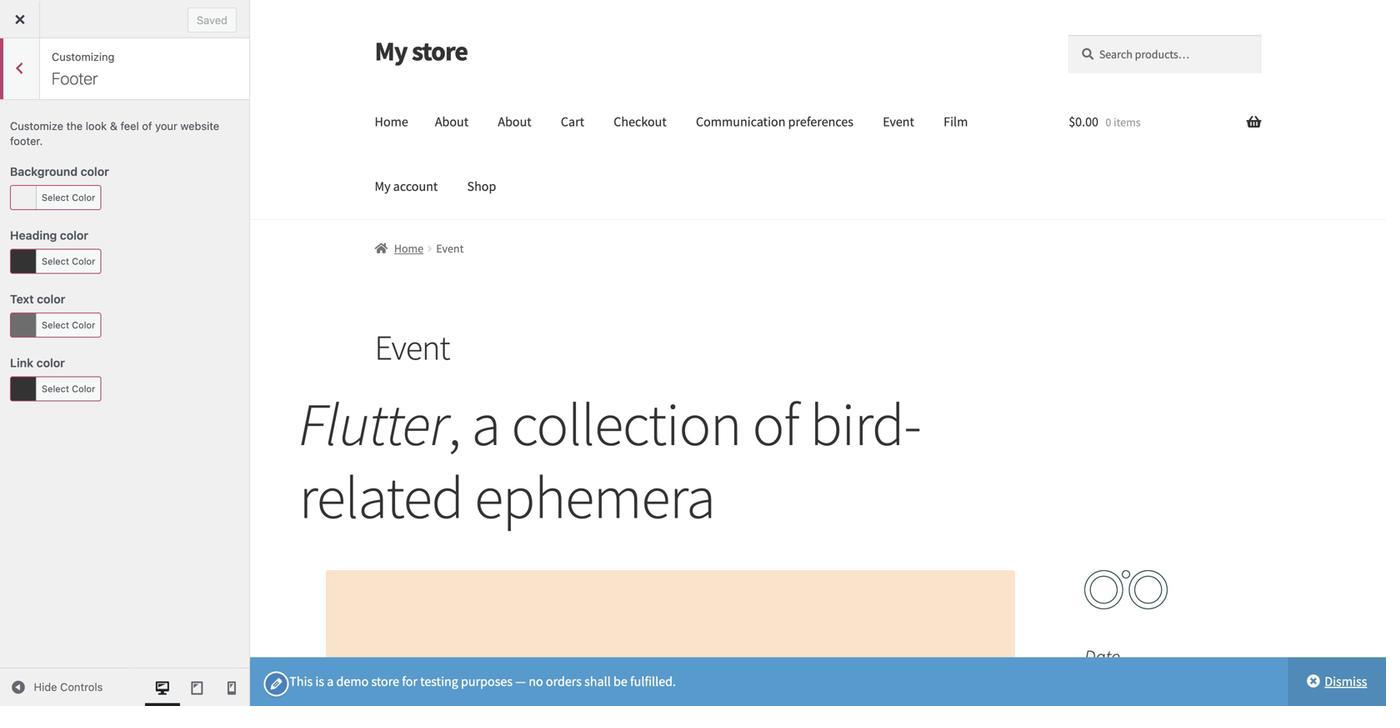 Task type: describe. For each thing, give the bounding box(es) containing it.
background
[[10, 165, 78, 178]]

footer
[[52, 68, 98, 88]]

color for text color
[[37, 292, 65, 306]]

select for background
[[42, 192, 69, 203]]

look
[[86, 120, 107, 132]]

hide controls button
[[0, 669, 103, 706]]

select for heading
[[42, 256, 69, 267]]

hide
[[34, 681, 57, 694]]

select color button for text
[[10, 313, 101, 338]]

color for background color
[[72, 192, 95, 203]]

link
[[10, 356, 33, 370]]

link color
[[10, 356, 65, 370]]

heading color
[[10, 228, 88, 242]]

select color for heading color
[[42, 256, 95, 267]]

feel
[[120, 120, 139, 132]]

customizing footer
[[52, 50, 115, 88]]



Task type: vqa. For each thing, say whether or not it's contained in the screenshot.
select color
yes



Task type: locate. For each thing, give the bounding box(es) containing it.
select down heading color
[[42, 256, 69, 267]]

controls
[[60, 681, 103, 694]]

select color button for heading
[[10, 249, 101, 274]]

1 select color from the top
[[42, 192, 95, 203]]

4 select color button from the top
[[10, 376, 101, 401]]

2 select from the top
[[42, 256, 69, 267]]

heading
[[10, 228, 57, 242]]

select color down heading color
[[42, 256, 95, 267]]

hide controls
[[34, 681, 103, 694]]

select color down link color
[[42, 384, 95, 394]]

select color down the text color
[[42, 320, 95, 331]]

3 select color from the top
[[42, 320, 95, 331]]

select color button down link color
[[10, 376, 101, 401]]

the
[[66, 120, 83, 132]]

4 color from the top
[[72, 384, 95, 394]]

2 select color button from the top
[[10, 249, 101, 274]]

3 select from the top
[[42, 320, 69, 331]]

select for text
[[42, 320, 69, 331]]

color for link color
[[72, 384, 95, 394]]

color for link color
[[36, 356, 65, 370]]

customizing
[[52, 50, 115, 63]]

3 select color button from the top
[[10, 313, 101, 338]]

3 color from the top
[[72, 320, 95, 331]]

color for heading color
[[72, 256, 95, 267]]

customize
[[10, 120, 63, 132]]

select color button down heading color
[[10, 249, 101, 274]]

2 select color from the top
[[42, 256, 95, 267]]

select down background color
[[42, 192, 69, 203]]

None submit
[[188, 8, 237, 33]]

2 color from the top
[[72, 256, 95, 267]]

select color down background color
[[42, 192, 95, 203]]

1 select from the top
[[42, 192, 69, 203]]

color for heading color
[[60, 228, 88, 242]]

text
[[10, 292, 34, 306]]

select color button down the text color
[[10, 313, 101, 338]]

1 select color button from the top
[[10, 185, 101, 210]]

select color for text color
[[42, 320, 95, 331]]

select color for background color
[[42, 192, 95, 203]]

customize the look & feel of your website footer.
[[10, 120, 219, 147]]

select color for link color
[[42, 384, 95, 394]]

select color button for background
[[10, 185, 101, 210]]

1 color from the top
[[72, 192, 95, 203]]

select down the text color
[[42, 320, 69, 331]]

footer.
[[10, 135, 43, 147]]

color
[[81, 165, 109, 178], [60, 228, 88, 242], [37, 292, 65, 306], [36, 356, 65, 370]]

select color
[[42, 192, 95, 203], [42, 256, 95, 267], [42, 320, 95, 331], [42, 384, 95, 394]]

text color
[[10, 292, 65, 306]]

4 select from the top
[[42, 384, 69, 394]]

select color button down background color
[[10, 185, 101, 210]]

&
[[110, 120, 118, 132]]

your
[[155, 120, 178, 132]]

4 select color from the top
[[42, 384, 95, 394]]

color
[[72, 192, 95, 203], [72, 256, 95, 267], [72, 320, 95, 331], [72, 384, 95, 394]]

color right text
[[37, 292, 65, 306]]

background color
[[10, 165, 109, 178]]

of
[[142, 120, 152, 132]]

select
[[42, 192, 69, 203], [42, 256, 69, 267], [42, 320, 69, 331], [42, 384, 69, 394]]

color right link
[[36, 356, 65, 370]]

color for background color
[[81, 165, 109, 178]]

color down customize the look & feel of your website footer. in the left top of the page
[[81, 165, 109, 178]]

select down link color
[[42, 384, 69, 394]]

color right heading
[[60, 228, 88, 242]]

select color button for link
[[10, 376, 101, 401]]

select for link
[[42, 384, 69, 394]]

select color button
[[10, 185, 101, 210], [10, 249, 101, 274], [10, 313, 101, 338], [10, 376, 101, 401]]

website
[[180, 120, 219, 132]]

color for text color
[[72, 320, 95, 331]]



